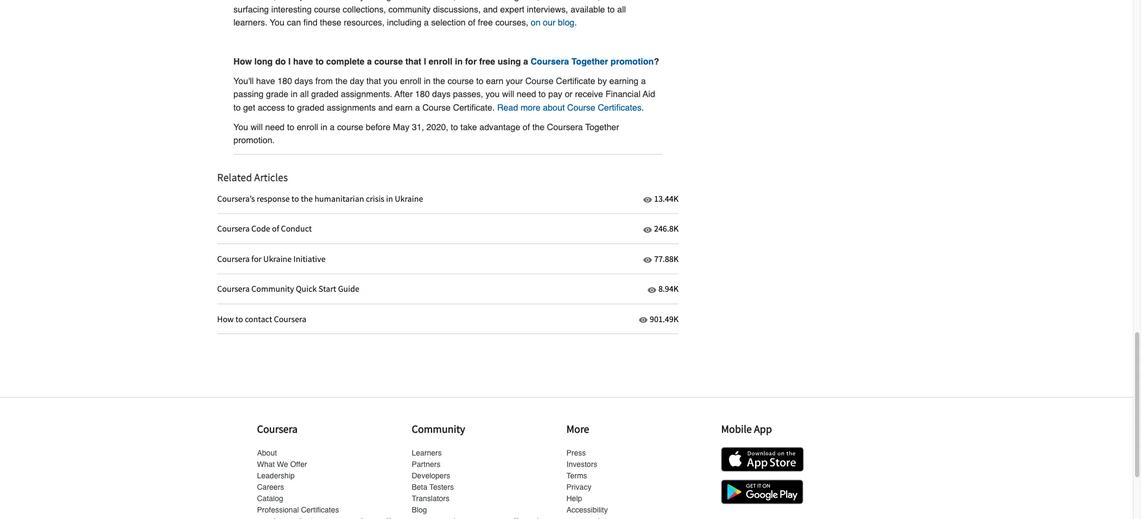 Task type: describe. For each thing, give the bounding box(es) containing it.
time,
[[437, 0, 456, 1]]

1 vertical spatial free
[[478, 17, 493, 27]]

you inside you will need to enroll in a course before may 31, 2020, to take advantage of the coursera together promotion.
[[233, 122, 248, 132]]

courses,
[[495, 17, 528, 27]]

code
[[251, 224, 270, 235]]

how to contact coursera link
[[217, 305, 637, 335]]

course inside you'll have 180 days from the day that you enroll in the course to earn your course certificate by earning a passing grade in all graded assignments. after 180 days passes, you will need to pay or receive financial aid to get access to graded assignments and earn a course certificate.
[[448, 76, 474, 86]]

coursera code of conduct
[[217, 224, 312, 235]]

catalog
[[257, 495, 283, 504]]

0 vertical spatial ukraine
[[395, 194, 423, 205]]

can
[[287, 17, 301, 27]]

leadership
[[257, 472, 295, 481]]

assignments
[[327, 103, 376, 113]]

1 vertical spatial resources,
[[344, 17, 385, 27]]

coursera inside "link"
[[217, 224, 250, 235]]

coursera inside you will need to enroll in a course before may 31, 2020, to take advantage of the coursera together promotion.
[[547, 122, 583, 132]]

professional
[[257, 506, 299, 515]]

you'll
[[233, 76, 254, 86]]

2 horizontal spatial course
[[567, 103, 595, 113]]

coursera together promotion link
[[531, 57, 654, 67]]

during
[[367, 0, 391, 1]]

certificate.
[[453, 103, 495, 113]]

financial
[[606, 89, 641, 99]]

77.88k
[[654, 254, 679, 265]]

careers
[[257, 483, 284, 492]]

0 vertical spatial earn
[[486, 76, 504, 86]]

of inside in addition, to help our community during this critical time, we're launching new, free resources, as well as surfacing interesting course collections, community discussions, and expert interviews, available to all learners. you can find these resources, including a selection of free courses,
[[468, 17, 475, 27]]

pay
[[548, 89, 562, 99]]

press investors terms privacy help accessibility
[[567, 449, 608, 515]]

1 as from the left
[[603, 0, 612, 1]]

of inside you will need to enroll in a course before may 31, 2020, to take advantage of the coursera together promotion.
[[523, 122, 530, 132]]

text default image for 13.44k
[[643, 196, 652, 205]]

crisis
[[366, 194, 384, 205]]

1 horizontal spatial community
[[412, 423, 465, 436]]

may
[[393, 122, 410, 132]]

13.44k
[[654, 194, 679, 205]]

how for how long do i have to complete a course that i enroll in for free using a coursera together promotion ?
[[233, 57, 252, 67]]

2 as from the left
[[632, 0, 641, 1]]

available
[[571, 4, 605, 14]]

and inside you'll have 180 days from the day that you enroll in the course to earn your course certificate by earning a passing grade in all graded assignments. after 180 days passes, you will need to pay or receive financial aid to get access to graded assignments and earn a course certificate.
[[378, 103, 393, 113]]

31,
[[412, 122, 424, 132]]

well
[[614, 0, 629, 1]]

offer
[[290, 461, 307, 469]]

take
[[461, 122, 477, 132]]

will inside you will need to enroll in a course before may 31, 2020, to take advantage of the coursera together promotion.
[[251, 122, 263, 132]]

translators
[[412, 495, 450, 504]]

leadership link
[[257, 472, 295, 481]]

after
[[395, 89, 413, 99]]

more
[[567, 423, 589, 436]]

in inside you will need to enroll in a course before may 31, 2020, to take advantage of the coursera together promotion.
[[321, 122, 327, 132]]

course up after
[[374, 57, 403, 67]]

including
[[387, 17, 422, 27]]

beta testers link
[[412, 483, 454, 492]]

0 vertical spatial community
[[322, 0, 365, 1]]

0 vertical spatial you
[[384, 76, 398, 86]]

the down how long do i have to complete a course that i enroll in for free using a coursera together promotion ? in the top of the page
[[433, 76, 445, 86]]

earning
[[609, 76, 639, 86]]

read more about course certificates .
[[497, 103, 644, 113]]

beta
[[412, 483, 427, 492]]

coursera down coursera community quick start guide
[[274, 314, 306, 325]]

the up the conduct
[[301, 194, 313, 205]]

blog
[[558, 17, 575, 27]]

?
[[654, 57, 659, 67]]

how to contact coursera
[[217, 314, 306, 325]]

guide
[[338, 284, 359, 295]]

by
[[598, 76, 607, 86]]

find
[[303, 17, 318, 27]]

privacy link
[[567, 483, 591, 492]]

related
[[217, 171, 252, 184]]

on our blog link
[[531, 17, 575, 27]]

0 horizontal spatial days
[[295, 76, 313, 86]]

1 vertical spatial 180
[[415, 89, 430, 99]]

0 horizontal spatial for
[[251, 254, 262, 265]]

interviews,
[[527, 4, 568, 14]]

0 vertical spatial certificates
[[598, 103, 642, 113]]

surfacing
[[233, 4, 269, 14]]

0 vertical spatial graded
[[311, 89, 338, 99]]

in down how long do i have to complete a course that i enroll in for free using a coursera together promotion ? in the top of the page
[[424, 76, 431, 86]]

coursera for ukraine initiative
[[217, 254, 326, 265]]

humanitarian
[[315, 194, 364, 205]]

you inside in addition, to help our community during this critical time, we're launching new, free resources, as well as surfacing interesting course collections, community discussions, and expert interviews, available to all learners. you can find these resources, including a selection of free courses,
[[270, 17, 285, 27]]

1 horizontal spatial that
[[405, 57, 421, 67]]

app
[[754, 423, 772, 436]]

the left day
[[335, 76, 348, 86]]

a right complete
[[367, 57, 372, 67]]

certificate
[[556, 76, 595, 86]]

access
[[258, 103, 285, 113]]

quick
[[296, 284, 317, 295]]

coursera community quick start guide
[[217, 284, 359, 295]]

mobile app
[[721, 423, 772, 436]]

0 vertical spatial resources,
[[559, 0, 600, 1]]

careers link
[[257, 483, 284, 492]]

a right using
[[523, 57, 528, 67]]

these
[[320, 17, 341, 27]]

collections,
[[343, 4, 386, 14]]

assignments.
[[341, 89, 392, 99]]

coursera community quick start guide link
[[217, 275, 646, 305]]

privacy
[[567, 483, 591, 492]]

this
[[394, 0, 407, 1]]

professional certificates link
[[257, 506, 339, 515]]

blog
[[412, 506, 427, 515]]

developers
[[412, 472, 450, 481]]

need inside you will need to enroll in a course before may 31, 2020, to take advantage of the coursera together promotion.
[[265, 122, 285, 132]]

1 horizontal spatial for
[[465, 57, 477, 67]]

start
[[319, 284, 336, 295]]

a up aid
[[641, 76, 646, 86]]

in inside coursera's response to the humanitarian crisis in ukraine link
[[386, 194, 393, 205]]

a up 31, on the left of the page
[[415, 103, 420, 113]]

coursera's response to the humanitarian crisis in ukraine
[[217, 194, 423, 205]]

terms link
[[567, 472, 587, 481]]

press link
[[567, 449, 586, 458]]

terms
[[567, 472, 587, 481]]

1 vertical spatial community
[[388, 4, 431, 14]]

a inside you will need to enroll in a course before may 31, 2020, to take advantage of the coursera together promotion.
[[330, 122, 335, 132]]

1 horizontal spatial our
[[543, 17, 556, 27]]

coursera's response to the humanitarian crisis in ukraine link
[[217, 184, 641, 215]]

developers link
[[412, 472, 450, 481]]

mobile
[[721, 423, 752, 436]]

learners link
[[412, 449, 442, 458]]

complete
[[326, 57, 365, 67]]

together for you will need to enroll in a course before may 31, 2020, to take advantage of the coursera together promotion.
[[585, 122, 619, 132]]



Task type: locate. For each thing, give the bounding box(es) containing it.
we're
[[458, 0, 479, 1]]

coursera up certificate
[[531, 57, 569, 67]]

help
[[567, 495, 582, 504]]

1 vertical spatial will
[[251, 122, 263, 132]]

certificates right professional
[[301, 506, 339, 515]]

community up learners
[[412, 423, 465, 436]]

community down this
[[388, 4, 431, 14]]

0 horizontal spatial community
[[251, 284, 294, 295]]

ukraine up coursera community quick start guide
[[263, 254, 292, 265]]

0 vertical spatial .
[[575, 17, 577, 27]]

180 right after
[[415, 89, 430, 99]]

days left from
[[295, 76, 313, 86]]

all
[[617, 4, 626, 14], [300, 89, 309, 99]]

0 horizontal spatial as
[[603, 0, 612, 1]]

aid
[[643, 89, 655, 99]]

certificates inside about what we offer leadership careers catalog professional certificates
[[301, 506, 339, 515]]

will
[[502, 89, 514, 99], [251, 122, 263, 132]]

you up read
[[486, 89, 500, 99]]

0 horizontal spatial our
[[307, 0, 320, 1]]

1 horizontal spatial of
[[468, 17, 475, 27]]

. down aid
[[642, 103, 644, 113]]

2 vertical spatial enroll
[[297, 122, 318, 132]]

and down "launching"
[[483, 4, 498, 14]]

2 horizontal spatial enroll
[[429, 57, 453, 67]]

how long do i have to complete a course that i enroll in for free using a coursera together promotion ?
[[233, 57, 659, 67]]

text default image left 13.44k on the top right
[[643, 196, 652, 205]]

1 horizontal spatial all
[[617, 4, 626, 14]]

about
[[257, 449, 277, 458]]

you left "can"
[[270, 17, 285, 27]]

in down assignments
[[321, 122, 327, 132]]

translators link
[[412, 495, 450, 504]]

text default image
[[643, 226, 652, 235]]

long
[[254, 57, 273, 67]]

0 horizontal spatial have
[[256, 76, 275, 86]]

day
[[350, 76, 364, 86]]

course down receive
[[567, 103, 595, 113]]

0 horizontal spatial .
[[575, 17, 577, 27]]

about link
[[257, 449, 277, 458]]

coursera up about
[[257, 423, 298, 436]]

related articles
[[217, 171, 288, 184]]

0 vertical spatial together
[[572, 57, 608, 67]]

1 vertical spatial need
[[265, 122, 285, 132]]

earn left your
[[486, 76, 504, 86]]

of right code
[[272, 224, 279, 235]]

grade
[[266, 89, 288, 99]]

1 horizontal spatial resources,
[[559, 0, 600, 1]]

1 horizontal spatial 180
[[415, 89, 430, 99]]

1 horizontal spatial will
[[502, 89, 514, 99]]

1 horizontal spatial days
[[432, 89, 451, 99]]

promotion
[[611, 57, 654, 67]]

testers
[[430, 483, 454, 492]]

receive
[[575, 89, 603, 99]]

certificates down "financial"
[[598, 103, 642, 113]]

2 vertical spatial free
[[479, 57, 495, 67]]

i right do
[[288, 57, 291, 67]]

how left contact
[[217, 314, 234, 325]]

community up collections,
[[322, 0, 365, 1]]

0 horizontal spatial will
[[251, 122, 263, 132]]

a
[[424, 17, 429, 27], [367, 57, 372, 67], [523, 57, 528, 67], [641, 76, 646, 86], [415, 103, 420, 113], [330, 122, 335, 132]]

resources, up available
[[559, 0, 600, 1]]

new,
[[522, 0, 540, 1]]

0 vertical spatial our
[[307, 0, 320, 1]]

0 horizontal spatial resources,
[[344, 17, 385, 27]]

investors
[[567, 461, 597, 469]]

coursera left code
[[217, 224, 250, 235]]

get
[[243, 103, 255, 113]]

as left well on the top of the page
[[603, 0, 612, 1]]

on
[[531, 17, 541, 27]]

and
[[483, 4, 498, 14], [378, 103, 393, 113]]

have up grade
[[256, 76, 275, 86]]

901.49k
[[650, 314, 679, 325]]

have right do
[[293, 57, 313, 67]]

that up after
[[405, 57, 421, 67]]

that inside you'll have 180 days from the day that you enroll in the course to earn your course certificate by earning a passing grade in all graded assignments. after 180 days passes, you will need to pay or receive financial aid to get access to graded assignments and earn a course certificate.
[[367, 76, 381, 86]]

1 horizontal spatial enroll
[[400, 76, 421, 86]]

how up you'll
[[233, 57, 252, 67]]

. down available
[[575, 17, 577, 27]]

free left courses,
[[478, 17, 493, 27]]

enroll
[[429, 57, 453, 67], [400, 76, 421, 86], [297, 122, 318, 132]]

community
[[251, 284, 294, 295], [412, 423, 465, 436]]

about
[[543, 103, 565, 113]]

you
[[270, 17, 285, 27], [233, 122, 248, 132]]

in up the passes,
[[455, 57, 463, 67]]

text default image left 901.49k
[[639, 316, 648, 325]]

interesting
[[271, 4, 312, 14]]

enroll down from
[[297, 122, 318, 132]]

together for how long do i have to complete a course that i enroll in for free using a coursera together promotion ?
[[572, 57, 608, 67]]

that
[[405, 57, 421, 67], [367, 76, 381, 86]]

course inside in addition, to help our community during this critical time, we're launching new, free resources, as well as surfacing interesting course collections, community discussions, and expert interviews, available to all learners. you can find these resources, including a selection of free courses,
[[314, 4, 340, 14]]

0 horizontal spatial that
[[367, 76, 381, 86]]

community
[[322, 0, 365, 1], [388, 4, 431, 14]]

1 vertical spatial ukraine
[[263, 254, 292, 265]]

before
[[366, 122, 391, 132]]

1 horizontal spatial certificates
[[598, 103, 642, 113]]

2 i from the left
[[424, 57, 426, 67]]

in right grade
[[291, 89, 298, 99]]

enroll inside you will need to enroll in a course before may 31, 2020, to take advantage of the coursera together promotion.
[[297, 122, 318, 132]]

1 horizontal spatial and
[[483, 4, 498, 14]]

180 up grade
[[278, 76, 292, 86]]

0 vertical spatial days
[[295, 76, 313, 86]]

catalog link
[[257, 495, 283, 504]]

earn
[[486, 76, 504, 86], [395, 103, 413, 113]]

selection
[[431, 17, 466, 27]]

learners.
[[233, 17, 267, 27]]

1 vertical spatial .
[[642, 103, 644, 113]]

1 vertical spatial have
[[256, 76, 275, 86]]

.
[[575, 17, 577, 27], [642, 103, 644, 113]]

coursera down coursera code of conduct
[[217, 254, 250, 265]]

0 vertical spatial 180
[[278, 76, 292, 86]]

earn down after
[[395, 103, 413, 113]]

how for how to contact coursera
[[217, 314, 234, 325]]

0 vertical spatial have
[[293, 57, 313, 67]]

of down discussions,
[[468, 17, 475, 27]]

all inside in addition, to help our community during this critical time, we're launching new, free resources, as well as surfacing interesting course collections, community discussions, and expert interviews, available to all learners. you can find these resources, including a selection of free courses,
[[617, 4, 626, 14]]

together down receive
[[585, 122, 619, 132]]

you will need to enroll in a course before may 31, 2020, to take advantage of the coursera together promotion.
[[233, 122, 619, 145]]

about what we offer leadership careers catalog professional certificates
[[257, 449, 339, 515]]

and up the before
[[378, 103, 393, 113]]

0 vertical spatial free
[[542, 0, 557, 1]]

to
[[279, 0, 286, 1], [608, 4, 615, 14], [316, 57, 324, 67], [476, 76, 484, 86], [539, 89, 546, 99], [233, 103, 241, 113], [287, 103, 295, 113], [287, 122, 294, 132], [451, 122, 458, 132], [292, 194, 299, 205], [236, 314, 243, 325]]

resources, down collections,
[[344, 17, 385, 27]]

the inside you will need to enroll in a course before may 31, 2020, to take advantage of the coursera together promotion.
[[532, 122, 545, 132]]

a inside in addition, to help our community during this critical time, we're launching new, free resources, as well as surfacing interesting course collections, community discussions, and expert interviews, available to all learners. you can find these resources, including a selection of free courses,
[[424, 17, 429, 27]]

investors link
[[567, 461, 597, 469]]

0 vertical spatial enroll
[[429, 57, 453, 67]]

0 vertical spatial for
[[465, 57, 477, 67]]

coursera for ukraine initiative link
[[217, 245, 641, 275]]

coursera down "read more about course certificates" link
[[547, 122, 583, 132]]

1 vertical spatial and
[[378, 103, 393, 113]]

will up read
[[502, 89, 514, 99]]

1 i from the left
[[288, 57, 291, 67]]

0 horizontal spatial you
[[233, 122, 248, 132]]

press
[[567, 449, 586, 458]]

conduct
[[281, 224, 312, 235]]

free
[[542, 0, 557, 1], [478, 17, 493, 27], [479, 57, 495, 67]]

that up assignments. on the left of page
[[367, 76, 381, 86]]

1 horizontal spatial need
[[517, 89, 536, 99]]

text default image left 8.94k
[[648, 286, 656, 295]]

our inside in addition, to help our community during this critical time, we're launching new, free resources, as well as surfacing interesting course collections, community discussions, and expert interviews, available to all learners. you can find these resources, including a selection of free courses,
[[307, 0, 320, 1]]

1 horizontal spatial as
[[632, 0, 641, 1]]

1 vertical spatial together
[[585, 122, 619, 132]]

0 horizontal spatial enroll
[[297, 122, 318, 132]]

our down interviews,
[[543, 17, 556, 27]]

together inside you will need to enroll in a course before may 31, 2020, to take advantage of the coursera together promotion.
[[585, 122, 619, 132]]

0 vertical spatial and
[[483, 4, 498, 14]]

ukraine right crisis
[[395, 194, 423, 205]]

1 horizontal spatial earn
[[486, 76, 504, 86]]

in addition, to help our community during this critical time, we're launching new, free resources, as well as surfacing interesting course collections, community discussions, and expert interviews, available to all learners. you can find these resources, including a selection of free courses,
[[233, 0, 641, 27]]

text default image for 77.88k
[[643, 256, 652, 265]]

in
[[233, 0, 241, 1]]

0 vertical spatial will
[[502, 89, 514, 99]]

using
[[498, 57, 521, 67]]

i up you'll have 180 days from the day that you enroll in the course to earn your course certificate by earning a passing grade in all graded assignments. after 180 days passes, you will need to pay or receive financial aid to get access to graded assignments and earn a course certificate.
[[424, 57, 426, 67]]

blog link
[[412, 506, 427, 515]]

246.8k
[[654, 224, 679, 235]]

contact
[[245, 314, 272, 325]]

course
[[525, 76, 554, 86], [422, 103, 451, 113], [567, 103, 595, 113]]

for down code
[[251, 254, 262, 265]]

0 horizontal spatial 180
[[278, 76, 292, 86]]

promotion.
[[233, 135, 275, 145]]

enroll up you'll have 180 days from the day that you enroll in the course to earn your course certificate by earning a passing grade in all graded assignments. after 180 days passes, you will need to pay or receive financial aid to get access to graded assignments and earn a course certificate.
[[429, 57, 453, 67]]

more
[[521, 103, 541, 113]]

1 vertical spatial enroll
[[400, 76, 421, 86]]

a down assignments
[[330, 122, 335, 132]]

community down 'coursera for ukraine initiative'
[[251, 284, 294, 295]]

1 vertical spatial certificates
[[301, 506, 339, 515]]

in right crisis
[[386, 194, 393, 205]]

1 horizontal spatial .
[[642, 103, 644, 113]]

text default image for 8.94k
[[648, 286, 656, 295]]

2020,
[[427, 122, 448, 132]]

all right grade
[[300, 89, 309, 99]]

course inside you will need to enroll in a course before may 31, 2020, to take advantage of the coursera together promotion.
[[337, 122, 363, 132]]

course up pay
[[525, 76, 554, 86]]

free up interviews,
[[542, 0, 557, 1]]

of inside "link"
[[272, 224, 279, 235]]

you up promotion.
[[233, 122, 248, 132]]

learners partners developers beta testers translators blog
[[412, 449, 454, 515]]

1 vertical spatial you
[[486, 89, 500, 99]]

1 horizontal spatial ukraine
[[395, 194, 423, 205]]

0 horizontal spatial community
[[322, 0, 365, 1]]

text default image
[[643, 196, 652, 205], [643, 256, 652, 265], [648, 286, 656, 295], [639, 316, 648, 325]]

learners
[[412, 449, 442, 458]]

1 horizontal spatial you
[[270, 17, 285, 27]]

0 vertical spatial community
[[251, 284, 294, 295]]

you up after
[[384, 76, 398, 86]]

will inside you'll have 180 days from the day that you enroll in the course to earn your course certificate by earning a passing grade in all graded assignments. after 180 days passes, you will need to pay or receive financial aid to get access to graded assignments and earn a course certificate.
[[502, 89, 514, 99]]

partners link
[[412, 461, 441, 469]]

0 vertical spatial that
[[405, 57, 421, 67]]

course up 2020,
[[422, 103, 451, 113]]

0 horizontal spatial certificates
[[301, 506, 339, 515]]

2 vertical spatial of
[[272, 224, 279, 235]]

0 horizontal spatial course
[[422, 103, 451, 113]]

for up the passes,
[[465, 57, 477, 67]]

as right well on the top of the page
[[632, 0, 641, 1]]

1 horizontal spatial community
[[388, 4, 431, 14]]

1 horizontal spatial course
[[525, 76, 554, 86]]

1 vertical spatial of
[[523, 122, 530, 132]]

text default image for 901.49k
[[639, 316, 648, 325]]

of down more
[[523, 122, 530, 132]]

0 horizontal spatial and
[[378, 103, 393, 113]]

1 horizontal spatial i
[[424, 57, 426, 67]]

2 horizontal spatial of
[[523, 122, 530, 132]]

1 vertical spatial our
[[543, 17, 556, 27]]

1 vertical spatial all
[[300, 89, 309, 99]]

1 vertical spatial days
[[432, 89, 451, 99]]

1 vertical spatial graded
[[297, 103, 324, 113]]

what
[[257, 461, 275, 469]]

read more about course certificates link
[[497, 103, 642, 113]]

0 horizontal spatial all
[[300, 89, 309, 99]]

0 vertical spatial of
[[468, 17, 475, 27]]

enroll inside you'll have 180 days from the day that you enroll in the course to earn your course certificate by earning a passing grade in all graded assignments. after 180 days passes, you will need to pay or receive financial aid to get access to graded assignments and earn a course certificate.
[[400, 76, 421, 86]]

1 horizontal spatial you
[[486, 89, 500, 99]]

have
[[293, 57, 313, 67], [256, 76, 275, 86]]

coursera up contact
[[217, 284, 250, 295]]

all down well on the top of the page
[[617, 4, 626, 14]]

1 horizontal spatial have
[[293, 57, 313, 67]]

read
[[497, 103, 518, 113]]

1 vertical spatial community
[[412, 423, 465, 436]]

we
[[277, 461, 288, 469]]

0 horizontal spatial ukraine
[[263, 254, 292, 265]]

1 vertical spatial earn
[[395, 103, 413, 113]]

the down more
[[532, 122, 545, 132]]

coursera
[[531, 57, 569, 67], [547, 122, 583, 132], [217, 224, 250, 235], [217, 254, 250, 265], [217, 284, 250, 295], [274, 314, 306, 325], [257, 423, 298, 436]]

0 vertical spatial all
[[617, 4, 626, 14]]

the
[[335, 76, 348, 86], [433, 76, 445, 86], [532, 122, 545, 132], [301, 194, 313, 205]]

0 horizontal spatial earn
[[395, 103, 413, 113]]

need down the access
[[265, 122, 285, 132]]

you
[[384, 76, 398, 86], [486, 89, 500, 99]]

all inside you'll have 180 days from the day that you enroll in the course to earn your course certificate by earning a passing grade in all graded assignments. after 180 days passes, you will need to pay or receive financial aid to get access to graded assignments and earn a course certificate.
[[300, 89, 309, 99]]

will up promotion.
[[251, 122, 263, 132]]

course up the passes,
[[448, 76, 474, 86]]

need inside you'll have 180 days from the day that you enroll in the course to earn your course certificate by earning a passing grade in all graded assignments. after 180 days passes, you will need to pay or receive financial aid to get access to graded assignments and earn a course certificate.
[[517, 89, 536, 99]]

a left "selection"
[[424, 17, 429, 27]]

0 horizontal spatial need
[[265, 122, 285, 132]]

enroll up after
[[400, 76, 421, 86]]

or
[[565, 89, 573, 99]]

need up more
[[517, 89, 536, 99]]

course down assignments
[[337, 122, 363, 132]]

together up by
[[572, 57, 608, 67]]

days left the passes,
[[432, 89, 451, 99]]

1 vertical spatial that
[[367, 76, 381, 86]]

text default image left 77.88k
[[643, 256, 652, 265]]

1 vertical spatial you
[[233, 122, 248, 132]]

1 vertical spatial for
[[251, 254, 262, 265]]

have inside you'll have 180 days from the day that you enroll in the course to earn your course certificate by earning a passing grade in all graded assignments. after 180 days passes, you will need to pay or receive financial aid to get access to graded assignments and earn a course certificate.
[[256, 76, 275, 86]]

free left using
[[479, 57, 495, 67]]

and inside in addition, to help our community during this critical time, we're launching new, free resources, as well as surfacing interesting course collections, community discussions, and expert interviews, available to all learners. you can find these resources, including a selection of free courses,
[[483, 4, 498, 14]]

addition,
[[243, 0, 276, 1]]

0 horizontal spatial you
[[384, 76, 398, 86]]

0 vertical spatial how
[[233, 57, 252, 67]]

accessibility link
[[567, 506, 608, 515]]

your
[[506, 76, 523, 86]]

coursera code of conduct link
[[217, 215, 641, 245]]

course up these
[[314, 4, 340, 14]]

our right the help at the left top of the page
[[307, 0, 320, 1]]

you'll have 180 days from the day that you enroll in the course to earn your course certificate by earning a passing grade in all graded assignments. after 180 days passes, you will need to pay or receive financial aid to get access to graded assignments and earn a course certificate.
[[233, 76, 655, 113]]

1 vertical spatial how
[[217, 314, 234, 325]]

0 horizontal spatial of
[[272, 224, 279, 235]]

on our blog .
[[531, 17, 579, 27]]

0 vertical spatial need
[[517, 89, 536, 99]]

articles
[[254, 171, 288, 184]]



Task type: vqa. For each thing, say whether or not it's contained in the screenshot.
"255"
no



